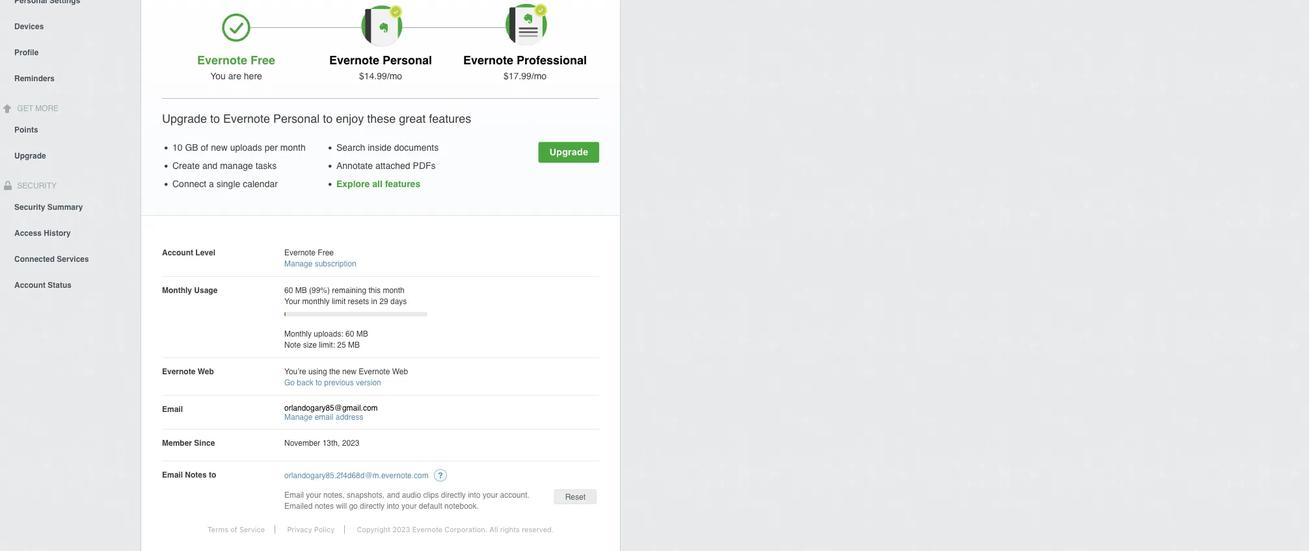 Task type: vqa. For each thing, say whether or not it's contained in the screenshot.
the Email in the Email your notes, snapshots, and audio clips directly into your account. Emailed notes will go directly into your default notebook.
yes



Task type: describe. For each thing, give the bounding box(es) containing it.
go
[[284, 378, 295, 387]]

rights
[[500, 526, 520, 535]]

notes
[[185, 471, 207, 480]]

evernote personal $14.99/ mo
[[329, 53, 432, 81]]

member since
[[162, 439, 215, 448]]

free for evernote free manage subscription
[[318, 248, 334, 257]]

to inside you're using the new evernote web go back to previous version
[[316, 378, 322, 387]]

resets
[[348, 297, 369, 306]]

email notes to
[[162, 471, 216, 480]]

this
[[369, 286, 381, 295]]

member
[[162, 439, 192, 448]]

version
[[356, 378, 381, 387]]

0 horizontal spatial personal
[[273, 112, 320, 125]]

evernote free you are here
[[197, 53, 275, 81]]

address
[[336, 413, 363, 422]]

0 horizontal spatial features
[[385, 179, 420, 189]]

in
[[371, 297, 377, 306]]

size
[[303, 341, 317, 350]]

security summary
[[14, 203, 83, 212]]

usage
[[194, 286, 218, 295]]

uploads
[[230, 142, 262, 153]]

mo for professional
[[534, 71, 547, 81]]

60 inside monthly uploads: 60 mb note size limit: 25 mb
[[346, 330, 354, 339]]

0 vertical spatial 2023
[[342, 439, 359, 448]]

evernote free manage subscription
[[284, 248, 356, 268]]

connected services link
[[0, 246, 141, 272]]

10
[[172, 142, 183, 153]]

email
[[315, 413, 333, 422]]

account status link
[[0, 272, 141, 298]]

10 gb of new uploads per month
[[172, 142, 306, 153]]

mo for personal
[[390, 71, 402, 81]]

since
[[194, 439, 215, 448]]

days
[[390, 297, 407, 306]]

60 inside 60 mb (99%) remaining this month your monthly limit resets in 29 days
[[284, 286, 293, 295]]

great
[[399, 112, 426, 125]]

0 horizontal spatial directly
[[360, 502, 385, 511]]

using
[[308, 367, 327, 376]]

evernote inside you're using the new evernote web go back to previous version
[[359, 367, 390, 376]]

reminders
[[14, 74, 55, 83]]

monthly usage
[[162, 286, 218, 295]]

0 horizontal spatial of
[[201, 142, 208, 153]]

email your notes, snapshots, and audio clips directly into your account. emailed notes will go directly into your default notebook.
[[284, 491, 530, 511]]

corporation.
[[445, 526, 487, 535]]

connected services
[[14, 255, 89, 264]]

privacy policy link
[[277, 526, 345, 535]]

reserved.
[[522, 526, 554, 535]]

notes,
[[323, 491, 345, 500]]

create and manage tasks
[[172, 161, 277, 171]]

2 horizontal spatial upgrade
[[550, 146, 588, 157]]

evernote inside evernote free you are here
[[197, 53, 247, 67]]

inside
[[368, 142, 392, 153]]

mb inside 60 mb (99%) remaining this month your monthly limit resets in 29 days
[[295, 286, 307, 295]]

orlandogary85@gmail.com
[[284, 404, 378, 413]]

get more
[[15, 104, 59, 113]]

devices link
[[0, 13, 141, 39]]

terms
[[207, 526, 228, 535]]

monthly for monthly uploads: 60 mb note size limit: 25 mb
[[284, 330, 312, 339]]

to left enjoy
[[323, 112, 333, 125]]

status
[[48, 281, 72, 290]]

new for evernote
[[342, 367, 357, 376]]

service
[[239, 526, 265, 535]]

60 mb (99%) remaining this month your monthly limit resets in 29 days
[[284, 286, 407, 306]]

monthly
[[302, 297, 330, 306]]

0 vertical spatial and
[[202, 161, 218, 171]]

you're
[[284, 367, 306, 376]]

0 vertical spatial features
[[429, 112, 471, 125]]

email for email your notes, snapshots, and audio clips directly into your account. emailed notes will go directly into your default notebook.
[[284, 491, 304, 500]]

manage
[[220, 161, 253, 171]]

account for account status
[[14, 281, 46, 290]]

evernote inside evernote professional $17.99/ mo
[[463, 53, 513, 67]]

security for security summary
[[14, 203, 45, 212]]

a
[[209, 179, 214, 189]]

get
[[17, 104, 33, 113]]

pdfs
[[413, 161, 436, 171]]

audio
[[402, 491, 421, 500]]

note
[[284, 341, 301, 350]]

access history
[[14, 229, 71, 238]]

policy
[[314, 526, 335, 535]]

security for security
[[15, 181, 57, 190]]

will
[[336, 502, 347, 511]]

calendar
[[243, 179, 278, 189]]

(99%)
[[309, 286, 330, 295]]

25
[[337, 341, 346, 350]]

security summary link
[[0, 194, 141, 220]]

account for account level
[[162, 248, 193, 257]]

13th,
[[323, 439, 340, 448]]

you're using the new evernote web go back to previous version
[[284, 367, 408, 387]]

personal inside evernote personal $14.99/ mo
[[383, 53, 432, 67]]

you
[[210, 71, 226, 81]]

1 upgrade link from the left
[[538, 142, 599, 163]]

search inside documents
[[336, 142, 439, 153]]

all
[[490, 526, 498, 535]]

web inside you're using the new evernote web go back to previous version
[[392, 367, 408, 376]]

notes
[[315, 502, 334, 511]]

snapshots,
[[347, 491, 385, 500]]

emailed
[[284, 502, 313, 511]]

documents
[[394, 142, 439, 153]]

orlandogary85@gmail.com manage email address
[[284, 404, 378, 422]]

summary
[[47, 203, 83, 212]]

orlandogary85.2f4d68d@m.evernote.com
[[284, 471, 429, 481]]

2 vertical spatial mb
[[348, 341, 360, 350]]

back
[[297, 378, 313, 387]]

evernote web
[[162, 367, 214, 376]]



Task type: locate. For each thing, give the bounding box(es) containing it.
2023
[[342, 439, 359, 448], [392, 526, 410, 535]]

tasks
[[255, 161, 277, 171]]

subscription
[[315, 259, 356, 268]]

upgrade to evernote personal to enjoy these great features
[[162, 112, 471, 125]]

privacy policy
[[287, 526, 335, 535]]

1 vertical spatial month
[[383, 286, 405, 295]]

0 horizontal spatial your
[[306, 491, 321, 500]]

1 vertical spatial security
[[14, 203, 45, 212]]

2 vertical spatial email
[[284, 491, 304, 500]]

1 horizontal spatial monthly
[[284, 330, 312, 339]]

1 vertical spatial mb
[[356, 330, 368, 339]]

access
[[14, 229, 42, 238]]

month up the days
[[383, 286, 405, 295]]

0 horizontal spatial upgrade link
[[0, 142, 141, 168]]

search
[[336, 142, 365, 153]]

access history link
[[0, 220, 141, 246]]

0 vertical spatial into
[[468, 491, 481, 500]]

1 vertical spatial new
[[342, 367, 357, 376]]

are
[[228, 71, 241, 81]]

monthly
[[162, 286, 192, 295], [284, 330, 312, 339]]

monthly for monthly usage
[[162, 286, 192, 295]]

evernote inside evernote personal $14.99/ mo
[[329, 53, 379, 67]]

level
[[195, 248, 215, 257]]

profile link
[[0, 39, 141, 65]]

notebook.
[[444, 502, 479, 511]]

history
[[44, 229, 71, 238]]

mb down resets
[[356, 330, 368, 339]]

manage inside orlandogary85@gmail.com manage email address
[[284, 413, 313, 422]]

security up security summary
[[15, 181, 57, 190]]

go
[[349, 502, 358, 511]]

60 up your
[[284, 286, 293, 295]]

security inside security summary link
[[14, 203, 45, 212]]

month inside 60 mb (99%) remaining this month your monthly limit resets in 29 days
[[383, 286, 405, 295]]

manage left email
[[284, 413, 313, 422]]

personal up $14.99/
[[383, 53, 432, 67]]

upgrade
[[162, 112, 207, 125], [550, 146, 588, 157], [14, 151, 46, 160]]

0 horizontal spatial mo
[[390, 71, 402, 81]]

0 vertical spatial account
[[162, 248, 193, 257]]

0 horizontal spatial 60
[[284, 286, 293, 295]]

and
[[202, 161, 218, 171], [387, 491, 400, 500]]

free
[[251, 53, 275, 67], [318, 248, 334, 257]]

your up notes
[[306, 491, 321, 500]]

security up the access
[[14, 203, 45, 212]]

attached
[[375, 161, 410, 171]]

to
[[210, 112, 220, 125], [323, 112, 333, 125], [316, 378, 322, 387], [209, 471, 216, 480]]

month right per
[[280, 142, 306, 153]]

1 horizontal spatial into
[[468, 491, 481, 500]]

mo down professional
[[534, 71, 547, 81]]

1 horizontal spatial web
[[392, 367, 408, 376]]

1 horizontal spatial features
[[429, 112, 471, 125]]

1 horizontal spatial your
[[402, 502, 417, 511]]

1 vertical spatial 60
[[346, 330, 354, 339]]

1 vertical spatial into
[[387, 502, 399, 511]]

all
[[372, 179, 382, 189]]

your
[[284, 297, 300, 306]]

to up '10 gb of new uploads per month'
[[210, 112, 220, 125]]

points
[[14, 125, 38, 134]]

email left the notes
[[162, 471, 183, 480]]

1 horizontal spatial account
[[162, 248, 193, 257]]

new for uploads
[[211, 142, 228, 153]]

1 horizontal spatial and
[[387, 491, 400, 500]]

1 vertical spatial free
[[318, 248, 334, 257]]

your down audio at the bottom left
[[402, 502, 417, 511]]

?
[[438, 471, 443, 481]]

0 horizontal spatial account
[[14, 281, 46, 290]]

of right terms
[[230, 526, 237, 535]]

1 vertical spatial personal
[[273, 112, 320, 125]]

0 vertical spatial directly
[[441, 491, 466, 500]]

remaining
[[332, 286, 366, 295]]

1 horizontal spatial month
[[383, 286, 405, 295]]

into
[[468, 491, 481, 500], [387, 502, 399, 511]]

default
[[419, 502, 442, 511]]

single
[[216, 179, 240, 189]]

enjoy
[[336, 112, 364, 125]]

account status
[[14, 281, 72, 290]]

0 vertical spatial monthly
[[162, 286, 192, 295]]

features
[[429, 112, 471, 125], [385, 179, 420, 189]]

upgrade link
[[538, 142, 599, 163], [0, 142, 141, 168]]

1 horizontal spatial upgrade
[[162, 112, 207, 125]]

monthly inside monthly uploads: 60 mb note size limit: 25 mb
[[284, 330, 312, 339]]

per
[[265, 142, 278, 153]]

email up emailed
[[284, 491, 304, 500]]

email inside "email your notes, snapshots, and audio clips directly into your account. emailed notes will go directly into your default notebook."
[[284, 491, 304, 500]]

and up the a
[[202, 161, 218, 171]]

0 horizontal spatial into
[[387, 502, 399, 511]]

1 web from the left
[[198, 367, 214, 376]]

connect
[[172, 179, 206, 189]]

free up here
[[251, 53, 275, 67]]

features down attached
[[385, 179, 420, 189]]

security
[[15, 181, 57, 190], [14, 203, 45, 212]]

create
[[172, 161, 200, 171]]

None submit
[[554, 490, 597, 505]]

1 vertical spatial monthly
[[284, 330, 312, 339]]

go back to previous version link
[[284, 378, 381, 387]]

more
[[35, 104, 59, 113]]

free up "manage subscription" link
[[318, 248, 334, 257]]

0 vertical spatial manage
[[284, 259, 313, 268]]

mb up your
[[295, 286, 307, 295]]

professional
[[517, 53, 587, 67]]

0 horizontal spatial free
[[251, 53, 275, 67]]

mb right 25
[[348, 341, 360, 350]]

2 upgrade link from the left
[[0, 142, 141, 168]]

monthly uploads: 60 mb note size limit: 25 mb
[[284, 330, 368, 350]]

0 vertical spatial mb
[[295, 286, 307, 295]]

1 horizontal spatial free
[[318, 248, 334, 257]]

into up copyright
[[387, 502, 399, 511]]

0 vertical spatial email
[[162, 405, 183, 414]]

1 vertical spatial of
[[230, 526, 237, 535]]

0 horizontal spatial month
[[280, 142, 306, 153]]

directly up notebook.
[[441, 491, 466, 500]]

1 manage from the top
[[284, 259, 313, 268]]

free inside evernote free you are here
[[251, 53, 275, 67]]

0 horizontal spatial web
[[198, 367, 214, 376]]

mo
[[390, 71, 402, 81], [534, 71, 547, 81]]

60
[[284, 286, 293, 295], [346, 330, 354, 339]]

0 horizontal spatial and
[[202, 161, 218, 171]]

1 horizontal spatial 2023
[[392, 526, 410, 535]]

points link
[[0, 116, 141, 142]]

2 mo from the left
[[534, 71, 547, 81]]

60 up 25
[[346, 330, 354, 339]]

gb
[[185, 142, 198, 153]]

1 vertical spatial email
[[162, 471, 183, 480]]

monthly up note
[[284, 330, 312, 339]]

new inside you're using the new evernote web go back to previous version
[[342, 367, 357, 376]]

reminders link
[[0, 65, 141, 91]]

0 vertical spatial personal
[[383, 53, 432, 67]]

the
[[329, 367, 340, 376]]

email for email
[[162, 405, 183, 414]]

devices
[[14, 22, 44, 31]]

mb
[[295, 286, 307, 295], [356, 330, 368, 339], [348, 341, 360, 350]]

0 vertical spatial security
[[15, 181, 57, 190]]

1 vertical spatial account
[[14, 281, 46, 290]]

uploads:
[[314, 330, 343, 339]]

2 manage from the top
[[284, 413, 313, 422]]

1 vertical spatial manage
[[284, 413, 313, 422]]

mo inside evernote professional $17.99/ mo
[[534, 71, 547, 81]]

annotate attached pdfs
[[336, 161, 436, 171]]

0 horizontal spatial monthly
[[162, 286, 192, 295]]

2023 right copyright
[[392, 526, 410, 535]]

previous
[[324, 378, 354, 387]]

2 horizontal spatial your
[[483, 491, 498, 500]]

manage up (99%)
[[284, 259, 313, 268]]

0 vertical spatial free
[[251, 53, 275, 67]]

of right gb
[[201, 142, 208, 153]]

web
[[198, 367, 214, 376], [392, 367, 408, 376]]

$17.99/
[[504, 71, 534, 81]]

1 horizontal spatial mo
[[534, 71, 547, 81]]

email for email notes to
[[162, 471, 183, 480]]

email up member
[[162, 405, 183, 414]]

account left "level"
[[162, 248, 193, 257]]

0 vertical spatial of
[[201, 142, 208, 153]]

limit:
[[319, 341, 335, 350]]

and left audio at the bottom left
[[387, 491, 400, 500]]

annotate
[[336, 161, 373, 171]]

manage subscription link
[[284, 259, 356, 268]]

1 vertical spatial 2023
[[392, 526, 410, 535]]

2023 right 13th,
[[342, 439, 359, 448]]

free for evernote free you are here
[[251, 53, 275, 67]]

personal up per
[[273, 112, 320, 125]]

new right the
[[342, 367, 357, 376]]

1 mo from the left
[[390, 71, 402, 81]]

evernote inside evernote free manage subscription
[[284, 248, 316, 257]]

mo inside evernote personal $14.99/ mo
[[390, 71, 402, 81]]

1 vertical spatial and
[[387, 491, 400, 500]]

1 vertical spatial features
[[385, 179, 420, 189]]

of
[[201, 142, 208, 153], [230, 526, 237, 535]]

2 web from the left
[[392, 367, 408, 376]]

terms of service
[[207, 526, 265, 535]]

features right great
[[429, 112, 471, 125]]

personal
[[383, 53, 432, 67], [273, 112, 320, 125]]

1 horizontal spatial of
[[230, 526, 237, 535]]

mo up the 'these'
[[390, 71, 402, 81]]

1 horizontal spatial directly
[[441, 491, 466, 500]]

1 horizontal spatial new
[[342, 367, 357, 376]]

privacy
[[287, 526, 312, 535]]

account down the connected
[[14, 281, 46, 290]]

new
[[211, 142, 228, 153], [342, 367, 357, 376]]

and inside "email your notes, snapshots, and audio clips directly into your account. emailed notes will go directly into your default notebook."
[[387, 491, 400, 500]]

to right the notes
[[209, 471, 216, 480]]

directly
[[441, 491, 466, 500], [360, 502, 385, 511]]

account.
[[500, 491, 530, 500]]

0 horizontal spatial 2023
[[342, 439, 359, 448]]

profile
[[14, 48, 39, 57]]

month
[[280, 142, 306, 153], [383, 286, 405, 295]]

into up notebook.
[[468, 491, 481, 500]]

monthly left the usage
[[162, 286, 192, 295]]

1 horizontal spatial 60
[[346, 330, 354, 339]]

0 horizontal spatial upgrade
[[14, 151, 46, 160]]

free inside evernote free manage subscription
[[318, 248, 334, 257]]

0 vertical spatial 60
[[284, 286, 293, 295]]

here
[[244, 71, 262, 81]]

0 vertical spatial new
[[211, 142, 228, 153]]

new up create and manage tasks
[[211, 142, 228, 153]]

1 horizontal spatial upgrade link
[[538, 142, 599, 163]]

to down using
[[316, 378, 322, 387]]

terms of service link
[[198, 526, 275, 535]]

0 vertical spatial month
[[280, 142, 306, 153]]

your left account.
[[483, 491, 498, 500]]

directly down snapshots, at the left bottom of page
[[360, 502, 385, 511]]

$14.99/
[[359, 71, 390, 81]]

0 horizontal spatial new
[[211, 142, 228, 153]]

manage inside evernote free manage subscription
[[284, 259, 313, 268]]

orlandogary85.2f4d68d@m.evernote.com link
[[284, 471, 429, 481]]

29
[[380, 297, 388, 306]]

1 vertical spatial directly
[[360, 502, 385, 511]]

november
[[284, 439, 320, 448]]

1 horizontal spatial personal
[[383, 53, 432, 67]]



